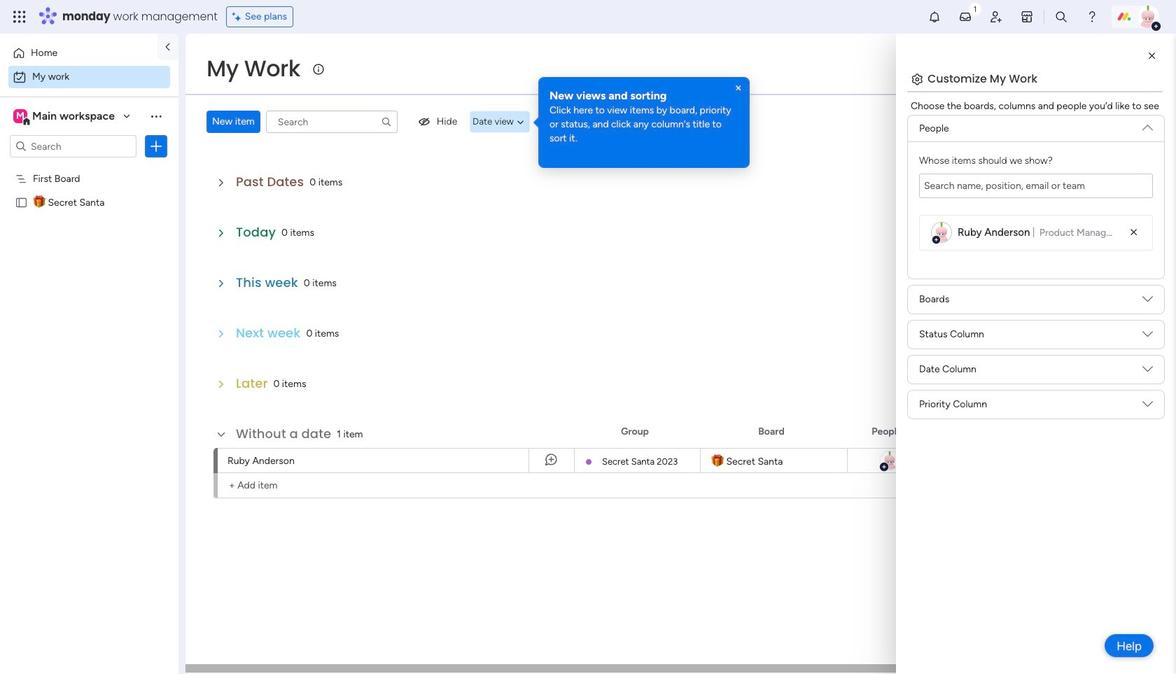 Task type: describe. For each thing, give the bounding box(es) containing it.
2 vertical spatial option
[[0, 166, 179, 168]]

search everything image
[[1055, 10, 1069, 24]]

invite members image
[[989, 10, 1003, 24]]

1 dapulse dropdown down arrow image from the top
[[1143, 329, 1153, 345]]

options image
[[149, 139, 163, 153]]

public board image
[[15, 195, 28, 209]]

close image
[[733, 83, 744, 94]]

2 horizontal spatial ruby anderson image
[[1137, 6, 1160, 28]]

notifications image
[[928, 10, 942, 24]]

workspace selection element
[[13, 108, 117, 126]]

1 horizontal spatial ruby anderson image
[[932, 223, 952, 242]]

select product image
[[13, 10, 27, 24]]

2 dapulse dropdown down arrow image from the top
[[1143, 364, 1153, 380]]

Search name, position, email or team text field
[[919, 174, 1153, 198]]

update feed image
[[959, 10, 973, 24]]

1 dapulse dropdown down arrow image from the top
[[1143, 117, 1153, 133]]

search image
[[381, 116, 392, 127]]

0 vertical spatial option
[[8, 42, 149, 64]]

help image
[[1085, 10, 1099, 24]]

1 vertical spatial option
[[8, 66, 170, 88]]



Task type: vqa. For each thing, say whether or not it's contained in the screenshot.
main content
yes



Task type: locate. For each thing, give the bounding box(es) containing it.
workspace image
[[13, 109, 27, 124]]

Filter dashboard by text search field
[[266, 111, 398, 133]]

main content
[[186, 34, 1176, 674]]

see plans image
[[232, 9, 245, 25]]

column header
[[932, 420, 1030, 444], [1030, 420, 1128, 444]]

0 vertical spatial dapulse dropdown down arrow image
[[1143, 329, 1153, 345]]

0 vertical spatial dapulse dropdown down arrow image
[[1143, 117, 1153, 133]]

1 vertical spatial ruby anderson image
[[932, 223, 952, 242]]

2 vertical spatial dapulse dropdown down arrow image
[[1143, 399, 1153, 415]]

None text field
[[919, 174, 1153, 198]]

option
[[8, 42, 149, 64], [8, 66, 170, 88], [0, 166, 179, 168]]

dapulse dropdown down arrow image
[[1143, 329, 1153, 345], [1143, 364, 1153, 380]]

1 column header from the left
[[932, 420, 1030, 444]]

ruby anderson image
[[1137, 6, 1160, 28], [932, 223, 952, 242], [879, 450, 900, 471]]

heading
[[550, 88, 739, 104]]

dapulse dropdown down arrow image
[[1143, 117, 1153, 133], [1143, 294, 1153, 310], [1143, 399, 1153, 415]]

Search in workspace field
[[29, 138, 117, 154]]

1 vertical spatial dapulse dropdown down arrow image
[[1143, 294, 1153, 310]]

workspace options image
[[149, 109, 163, 123]]

3 dapulse dropdown down arrow image from the top
[[1143, 399, 1153, 415]]

0 horizontal spatial ruby anderson image
[[879, 450, 900, 471]]

list box
[[0, 164, 179, 403]]

0 vertical spatial ruby anderson image
[[1137, 6, 1160, 28]]

monday marketplace image
[[1020, 10, 1034, 24]]

1 image
[[969, 1, 982, 16]]

1 vertical spatial dapulse dropdown down arrow image
[[1143, 364, 1153, 380]]

2 dapulse dropdown down arrow image from the top
[[1143, 294, 1153, 310]]

2 vertical spatial ruby anderson image
[[879, 450, 900, 471]]

2 column header from the left
[[1030, 420, 1128, 444]]

None search field
[[266, 111, 398, 133]]



